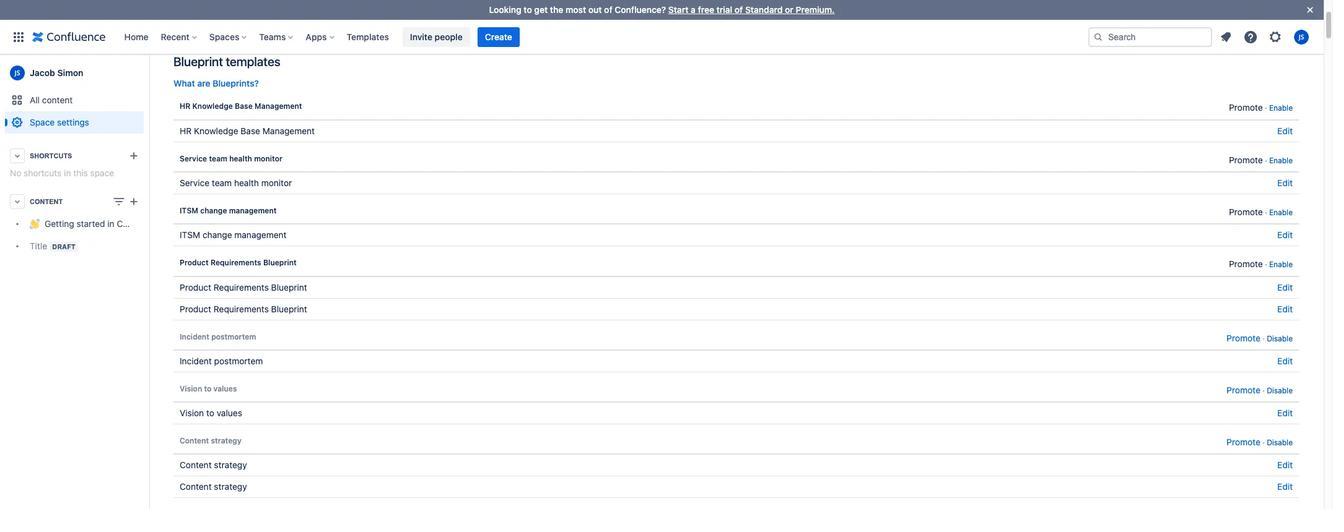Task type: vqa. For each thing, say whether or not it's contained in the screenshot.
Project pages
no



Task type: locate. For each thing, give the bounding box(es) containing it.
1 horizontal spatial get
[[578, 29, 591, 39]]

2 incident from the top
[[180, 356, 212, 367]]

spaces button
[[206, 27, 252, 47]]

7 edit from the top
[[1278, 408, 1293, 419]]

2 of from the left
[[735, 4, 743, 15]]

3 edit from the top
[[1278, 230, 1293, 241]]

start a free trial of standard or premium. link
[[668, 4, 835, 15]]

1 vertical spatial itsm change management
[[180, 230, 287, 241]]

·
[[1265, 104, 1267, 113], [1265, 156, 1267, 165], [1265, 208, 1267, 217], [1265, 260, 1267, 270], [1263, 334, 1265, 344], [1263, 387, 1265, 396], [1263, 439, 1265, 448]]

templates for templates are a great way to help you standardise your documentation and enable your team quickly get started writing content. you have no templates specific to this space yet, create your first one to get started.
[[173, 29, 215, 39]]

get left started.
[[979, 29, 992, 39]]

0 vertical spatial management
[[229, 206, 277, 216]]

content strategy for second edit "link" from the bottom of the page
[[180, 461, 247, 471]]

3 disable from the top
[[1267, 439, 1293, 448]]

in for shortcuts
[[64, 168, 71, 178]]

1 vertical spatial vision
[[180, 408, 204, 419]]

confluence image
[[32, 29, 106, 44], [32, 29, 106, 44]]

2 product from the top
[[180, 282, 211, 293]]

base
[[235, 102, 253, 111], [241, 125, 260, 136]]

documentation
[[396, 29, 456, 39]]

edit link
[[1278, 125, 1293, 136], [1278, 178, 1293, 188], [1278, 230, 1293, 241], [1278, 282, 1293, 293], [1278, 304, 1293, 314], [1278, 356, 1293, 367], [1278, 408, 1293, 419], [1278, 461, 1293, 471], [1278, 482, 1293, 493]]

most
[[566, 4, 586, 15]]

0 horizontal spatial space
[[90, 168, 114, 178]]

7 edit link from the top
[[1278, 408, 1293, 419]]

1 vertical spatial health
[[234, 178, 259, 188]]

promote for service team health monitor
[[1229, 155, 1263, 165]]

this down the premium.
[[826, 29, 840, 39]]

disable link for vision to values
[[1267, 387, 1293, 396]]

0 vertical spatial vision
[[180, 385, 202, 394]]

0 vertical spatial are
[[217, 29, 230, 39]]

the
[[550, 4, 563, 15]]

requirements for product requirements blueprint edit "link"
[[214, 304, 269, 314]]

1 edit link from the top
[[1278, 125, 1293, 136]]

1 vertical spatial hr
[[180, 125, 192, 136]]

1 vertical spatial started
[[77, 219, 105, 230]]

content strategy
[[180, 437, 242, 446], [180, 461, 247, 471], [180, 482, 247, 493]]

of right out
[[604, 4, 613, 15]]

1 edit from the top
[[1278, 125, 1293, 136]]

itsm
[[180, 206, 198, 216], [180, 230, 200, 241]]

2 vertical spatial disable link
[[1267, 439, 1293, 448]]

1 content strategy from the top
[[180, 437, 242, 446]]

1 vertical spatial a
[[232, 29, 237, 39]]

· for hr knowledge base management
[[1265, 104, 1267, 113]]

0 vertical spatial in
[[64, 168, 71, 178]]

space settings
[[30, 117, 89, 128]]

1 vertical spatial service
[[180, 178, 210, 188]]

started down content dropdown button
[[77, 219, 105, 230]]

templates up blueprints?
[[226, 55, 280, 69]]

add shortcut image
[[126, 149, 141, 164]]

disable
[[1267, 334, 1293, 344], [1267, 387, 1293, 396], [1267, 439, 1293, 448]]

get
[[534, 4, 548, 15], [578, 29, 591, 39], [979, 29, 992, 39]]

content inside dropdown button
[[30, 198, 63, 206]]

enable
[[1270, 104, 1293, 113], [1270, 156, 1293, 165], [1270, 208, 1293, 217], [1270, 260, 1293, 270]]

edit link for service team health monitor
[[1278, 178, 1293, 188]]

2 vertical spatial requirements
[[214, 304, 269, 314]]

1 horizontal spatial this
[[826, 29, 840, 39]]

of
[[604, 4, 613, 15], [735, 4, 743, 15]]

product
[[180, 258, 209, 268], [180, 282, 211, 293], [180, 304, 211, 314]]

6 edit link from the top
[[1278, 356, 1293, 367]]

disable link for incident postmortem
[[1267, 334, 1293, 344]]

1 disable from the top
[[1267, 334, 1293, 344]]

1 horizontal spatial of
[[735, 4, 743, 15]]

1 vertical spatial this
[[73, 168, 88, 178]]

0 horizontal spatial started
[[77, 219, 105, 230]]

1 vision from the top
[[180, 385, 202, 394]]

1 horizontal spatial are
[[217, 29, 230, 39]]

2 horizontal spatial get
[[979, 29, 992, 39]]

3 product from the top
[[180, 304, 211, 314]]

tree containing getting started in confluence
[[5, 213, 162, 258]]

1 vertical spatial promote · disable
[[1227, 385, 1293, 396]]

4 edit from the top
[[1278, 282, 1293, 293]]

2 vertical spatial content strategy
[[180, 482, 247, 493]]

jacob
[[30, 68, 55, 78]]

1 vertical spatial templates
[[226, 55, 280, 69]]

content
[[30, 198, 63, 206], [180, 437, 209, 446], [180, 461, 212, 471], [180, 482, 212, 493]]

5 edit link from the top
[[1278, 304, 1293, 314]]

3 edit link from the top
[[1278, 230, 1293, 241]]

are down created
[[217, 29, 230, 39]]

0 vertical spatial product requirements blueprint
[[180, 258, 297, 268]]

6 edit from the top
[[1278, 356, 1293, 367]]

1 horizontal spatial started
[[593, 29, 622, 39]]

1 vertical spatial disable link
[[1267, 387, 1293, 396]]

2 enable from the top
[[1270, 156, 1293, 165]]

2 disable from the top
[[1267, 387, 1293, 396]]

3 promote · disable from the top
[[1227, 438, 1293, 448]]

postmortem
[[211, 332, 256, 342], [214, 356, 263, 367]]

1 promote · enable from the top
[[1229, 102, 1293, 113]]

are inside button
[[197, 78, 210, 89]]

0 horizontal spatial get
[[534, 4, 548, 15]]

blueprint templates
[[173, 55, 280, 69]]

2 hr from the top
[[180, 125, 192, 136]]

service
[[180, 154, 207, 163], [180, 178, 210, 188]]

1 enable from the top
[[1270, 104, 1293, 113]]

content.
[[654, 29, 687, 39]]

this down shortcuts 'dropdown button'
[[73, 168, 88, 178]]

start
[[668, 4, 689, 15]]

your right enable
[[505, 29, 522, 39]]

0 vertical spatial promote · disable
[[1227, 333, 1293, 344]]

templates down standard
[[740, 29, 780, 39]]

requirements
[[211, 258, 261, 268], [214, 282, 269, 293], [214, 304, 269, 314]]

2 incident postmortem from the top
[[180, 356, 263, 367]]

0 horizontal spatial a
[[232, 29, 237, 39]]

disable for vision to values
[[1267, 387, 1293, 396]]

3 product requirements blueprint from the top
[[180, 304, 307, 314]]

are for what
[[197, 78, 210, 89]]

0 horizontal spatial of
[[604, 4, 613, 15]]

promote · disable
[[1227, 333, 1293, 344], [1227, 385, 1293, 396], [1227, 438, 1293, 448]]

created
[[202, 5, 246, 19]]

0 vertical spatial disable
[[1267, 334, 1293, 344]]

tree
[[5, 213, 162, 258]]

0 vertical spatial itsm change management
[[180, 206, 277, 216]]

way
[[262, 29, 278, 39]]

are
[[217, 29, 230, 39], [197, 78, 210, 89]]

promote · disable for incident postmortem
[[1227, 333, 1293, 344]]

2 hr knowledge base management from the top
[[180, 125, 315, 136]]

templates inside global 'element'
[[347, 31, 389, 42]]

promote · enable for service team health monitor
[[1229, 155, 1293, 165]]

draft
[[52, 243, 76, 251]]

· for service team health monitor
[[1265, 156, 1267, 165]]

what are blueprints?
[[173, 78, 259, 89]]

product for product requirements blueprint edit "link"
[[180, 304, 211, 314]]

1 vertical spatial hr knowledge base management
[[180, 125, 315, 136]]

1 disable link from the top
[[1267, 334, 1293, 344]]

0 horizontal spatial this
[[73, 168, 88, 178]]

1 vertical spatial vision to values
[[180, 408, 242, 419]]

templates
[[740, 29, 780, 39], [226, 55, 280, 69]]

management
[[229, 206, 277, 216], [234, 230, 287, 241]]

1 vertical spatial incident
[[180, 356, 212, 367]]

edit for itsm change management
[[1278, 230, 1293, 241]]

a left the free
[[691, 4, 696, 15]]

1 vertical spatial service team health monitor
[[180, 178, 292, 188]]

2 disable link from the top
[[1267, 387, 1293, 396]]

team
[[525, 29, 545, 39], [209, 154, 227, 163], [212, 178, 232, 188]]

home link
[[121, 27, 152, 47]]

hr
[[180, 102, 190, 111], [180, 125, 192, 136]]

0 vertical spatial itsm
[[180, 206, 198, 216]]

promote
[[1229, 102, 1263, 113], [1229, 155, 1263, 165], [1229, 207, 1263, 217], [1229, 259, 1263, 270], [1227, 333, 1261, 344], [1227, 385, 1261, 396], [1227, 438, 1261, 448]]

2 vision to values from the top
[[180, 408, 242, 419]]

4 enable link from the top
[[1270, 260, 1293, 270]]

promote button
[[1229, 100, 1263, 115], [1229, 153, 1263, 167], [1229, 205, 1263, 219], [1229, 257, 1263, 272], [1227, 331, 1261, 346], [1227, 383, 1261, 398], [1227, 436, 1261, 450]]

2 promote · disable from the top
[[1227, 385, 1293, 396]]

edit link for itsm change management
[[1278, 230, 1293, 241]]

1 vertical spatial incident postmortem
[[180, 356, 263, 367]]

edit link for vision to values
[[1278, 408, 1293, 419]]

great
[[239, 29, 260, 39]]

2 itsm change management from the top
[[180, 230, 287, 241]]

2 vision from the top
[[180, 408, 204, 419]]

0 vertical spatial space
[[843, 29, 867, 39]]

5 edit from the top
[[1278, 304, 1293, 314]]

teams button
[[256, 27, 298, 47]]

no shortcuts in this space
[[10, 168, 114, 178]]

3 enable from the top
[[1270, 208, 1293, 217]]

your left the first
[[914, 29, 931, 39]]

templates up the way at the left
[[249, 5, 306, 19]]

· for vision to values
[[1263, 387, 1265, 396]]

1 vertical spatial disable
[[1267, 387, 1293, 396]]

hr knowledge base management
[[180, 102, 302, 111], [180, 125, 315, 136]]

promote · enable
[[1229, 102, 1293, 113], [1229, 155, 1293, 165], [1229, 207, 1293, 217], [1229, 259, 1293, 270]]

9 edit from the top
[[1278, 482, 1293, 493]]

monitor
[[254, 154, 283, 163], [261, 178, 292, 188]]

0 vertical spatial strategy
[[211, 437, 242, 446]]

started
[[593, 29, 622, 39], [77, 219, 105, 230]]

0 vertical spatial service team health monitor
[[180, 154, 283, 163]]

1 vertical spatial in
[[107, 219, 114, 230]]

in down shortcuts 'dropdown button'
[[64, 168, 71, 178]]

started down out
[[593, 29, 622, 39]]

1 vertical spatial strategy
[[214, 461, 247, 471]]

2 your from the left
[[505, 29, 522, 39]]

0 vertical spatial content strategy
[[180, 437, 242, 446]]

invite people
[[410, 31, 463, 42]]

product requirements blueprint for product requirements blueprint edit "link"
[[180, 304, 307, 314]]

of right trial
[[735, 4, 743, 15]]

0 vertical spatial service
[[180, 154, 207, 163]]

1 itsm from the top
[[180, 206, 198, 216]]

1 enable link from the top
[[1270, 104, 1293, 113]]

banner
[[0, 20, 1324, 55]]

get right quickly
[[578, 29, 591, 39]]

vision
[[180, 385, 202, 394], [180, 408, 204, 419]]

1 product requirements blueprint from the top
[[180, 258, 297, 268]]

confluence?
[[615, 4, 666, 15]]

space down shortcuts 'dropdown button'
[[90, 168, 114, 178]]

2 product requirements blueprint from the top
[[180, 282, 307, 293]]

content
[[42, 95, 73, 105]]

free
[[698, 4, 714, 15]]

what are blueprints? button
[[173, 78, 259, 90]]

space left yet,
[[843, 29, 867, 39]]

templates
[[249, 5, 306, 19], [173, 29, 215, 39], [347, 31, 389, 42]]

service team health monitor
[[180, 154, 283, 163], [180, 178, 292, 188]]

1 vertical spatial product requirements blueprint
[[180, 282, 307, 293]]

what
[[173, 78, 195, 89]]

edit
[[1278, 125, 1293, 136], [1278, 178, 1293, 188], [1278, 230, 1293, 241], [1278, 282, 1293, 293], [1278, 304, 1293, 314], [1278, 356, 1293, 367], [1278, 408, 1293, 419], [1278, 461, 1293, 471], [1278, 482, 1293, 493]]

1 horizontal spatial your
[[505, 29, 522, 39]]

0 vertical spatial knowledge
[[192, 102, 233, 111]]

incident
[[180, 332, 209, 342], [180, 356, 212, 367]]

0 vertical spatial health
[[229, 154, 252, 163]]

0 vertical spatial change
[[200, 206, 227, 216]]

templates down user
[[173, 29, 215, 39]]

a left great
[[232, 29, 237, 39]]

settings icon image
[[1268, 29, 1283, 44]]

edit for content strategy
[[1278, 482, 1293, 493]]

change
[[200, 206, 227, 216], [203, 230, 232, 241]]

1 vertical spatial monitor
[[261, 178, 292, 188]]

blueprint
[[173, 55, 223, 69], [263, 258, 297, 268], [271, 282, 307, 293], [271, 304, 307, 314]]

Search field
[[1089, 27, 1213, 47]]

3 promote · enable from the top
[[1229, 207, 1293, 217]]

3 enable link from the top
[[1270, 208, 1293, 217]]

close image
[[1303, 2, 1318, 17]]

get left the
[[534, 4, 548, 15]]

values
[[214, 385, 237, 394], [217, 408, 242, 419]]

2 horizontal spatial templates
[[347, 31, 389, 42]]

management
[[255, 102, 302, 111], [263, 125, 315, 136]]

2 vertical spatial strategy
[[214, 482, 247, 493]]

2 edit from the top
[[1278, 178, 1293, 188]]

user
[[173, 5, 199, 19]]

1 vertical spatial are
[[197, 78, 210, 89]]

requirements for 4th edit "link" from the top of the page
[[214, 282, 269, 293]]

1 vertical spatial product
[[180, 282, 211, 293]]

0 horizontal spatial your
[[376, 29, 394, 39]]

1 horizontal spatial space
[[843, 29, 867, 39]]

1 vertical spatial management
[[234, 230, 287, 241]]

recent button
[[157, 27, 202, 47]]

enable for itsm change management
[[1270, 208, 1293, 217]]

appswitcher icon image
[[11, 29, 26, 44]]

0 vertical spatial product
[[180, 258, 209, 268]]

2 vertical spatial disable
[[1267, 439, 1293, 448]]

edit link for product requirements blueprint
[[1278, 304, 1293, 314]]

space
[[843, 29, 867, 39], [90, 168, 114, 178]]

edit link for content strategy
[[1278, 482, 1293, 493]]

2 enable link from the top
[[1270, 156, 1293, 165]]

edit for service team health monitor
[[1278, 178, 1293, 188]]

change view image
[[112, 195, 126, 209]]

2 promote · enable from the top
[[1229, 155, 1293, 165]]

your
[[376, 29, 394, 39], [505, 29, 522, 39], [914, 29, 931, 39]]

strategy
[[211, 437, 242, 446], [214, 461, 247, 471], [214, 482, 247, 493]]

in
[[64, 168, 71, 178], [107, 219, 114, 230]]

in down change view image
[[107, 219, 114, 230]]

1 service team health monitor from the top
[[180, 154, 283, 163]]

title draft
[[30, 241, 76, 252]]

2 edit link from the top
[[1278, 178, 1293, 188]]

0 vertical spatial incident
[[180, 332, 209, 342]]

2 content strategy from the top
[[180, 461, 247, 471]]

1 vertical spatial itsm
[[180, 230, 200, 241]]

vision to values
[[180, 385, 237, 394], [180, 408, 242, 419]]

0 vertical spatial vision to values
[[180, 385, 237, 394]]

global element
[[7, 20, 1089, 54]]

started inside tree
[[77, 219, 105, 230]]

3 disable link from the top
[[1267, 439, 1293, 448]]

1 vertical spatial postmortem
[[214, 356, 263, 367]]

0 horizontal spatial in
[[64, 168, 71, 178]]

notification icon image
[[1219, 29, 1234, 44]]

2 horizontal spatial your
[[914, 29, 931, 39]]

shortcuts
[[30, 152, 72, 160]]

started.
[[995, 29, 1026, 39]]

0 vertical spatial monitor
[[254, 154, 283, 163]]

1 vertical spatial content strategy
[[180, 461, 247, 471]]

2 itsm from the top
[[180, 230, 200, 241]]

9 edit link from the top
[[1278, 482, 1293, 493]]

1 vertical spatial requirements
[[214, 282, 269, 293]]

getting started in confluence
[[45, 219, 162, 230]]

1 hr from the top
[[180, 102, 190, 111]]

0 vertical spatial incident postmortem
[[180, 332, 256, 342]]

templates right apps popup button
[[347, 31, 389, 42]]

1 vertical spatial management
[[263, 125, 315, 136]]

0 horizontal spatial templates
[[173, 29, 215, 39]]

1 vertical spatial change
[[203, 230, 232, 241]]

1 promote · disable from the top
[[1227, 333, 1293, 344]]

· for incident postmortem
[[1263, 334, 1265, 344]]

your right standardise on the left top
[[376, 29, 394, 39]]

1 horizontal spatial a
[[691, 4, 696, 15]]

0 vertical spatial this
[[826, 29, 840, 39]]

one
[[952, 29, 967, 39]]

product requirements blueprint for 4th edit "link" from the top of the page
[[180, 282, 307, 293]]

0 vertical spatial hr
[[180, 102, 190, 111]]

in inside tree
[[107, 219, 114, 230]]

2 vertical spatial product
[[180, 304, 211, 314]]

this
[[826, 29, 840, 39], [73, 168, 88, 178]]

3 content strategy from the top
[[180, 482, 247, 493]]

0 vertical spatial disable link
[[1267, 334, 1293, 344]]

1 horizontal spatial templates
[[740, 29, 780, 39]]

are right what
[[197, 78, 210, 89]]

all content
[[30, 95, 73, 105]]

or
[[785, 4, 794, 15]]

0 vertical spatial hr knowledge base management
[[180, 102, 302, 111]]



Task type: describe. For each thing, give the bounding box(es) containing it.
enable for service team health monitor
[[1270, 156, 1293, 165]]

promote button for incident postmortem
[[1227, 331, 1261, 346]]

getting started in confluence link
[[5, 213, 162, 235]]

3 your from the left
[[914, 29, 931, 39]]

8 edit from the top
[[1278, 461, 1293, 471]]

strategy for second edit "link" from the bottom of the page
[[214, 461, 247, 471]]

1 vision to values from the top
[[180, 385, 237, 394]]

you
[[310, 29, 325, 39]]

2 service team health monitor from the top
[[180, 178, 292, 188]]

1 of from the left
[[604, 4, 613, 15]]

create
[[886, 29, 911, 39]]

edit for hr knowledge base management
[[1278, 125, 1293, 136]]

1 hr knowledge base management from the top
[[180, 102, 302, 111]]

standard
[[745, 4, 783, 15]]

create
[[485, 31, 512, 42]]

templates are a great way to help you standardise your documentation and enable your team quickly get started writing content. you have no templates specific to this space yet, create your first one to get started.
[[173, 29, 1026, 39]]

promote button for service team health monitor
[[1229, 153, 1263, 167]]

strategy for content strategy's edit "link"
[[214, 482, 247, 493]]

help icon image
[[1244, 29, 1258, 44]]

4 edit link from the top
[[1278, 282, 1293, 293]]

edit for incident postmortem
[[1278, 356, 1293, 367]]

promote for itsm change management
[[1229, 207, 1263, 217]]

enable for hr knowledge base management
[[1270, 104, 1293, 113]]

jacob simon link
[[5, 61, 144, 86]]

1 your from the left
[[376, 29, 394, 39]]

promote for hr knowledge base management
[[1229, 102, 1263, 113]]

quickly
[[547, 29, 575, 39]]

jacob simon
[[30, 68, 83, 78]]

0 vertical spatial requirements
[[211, 258, 261, 268]]

enable link for service team health monitor
[[1270, 156, 1293, 165]]

looking to get the most out of confluence? start a free trial of standard or premium.
[[489, 4, 835, 15]]

standardise
[[327, 29, 374, 39]]

0 vertical spatial a
[[691, 4, 696, 15]]

space
[[30, 117, 55, 128]]

and
[[458, 29, 473, 39]]

search image
[[1094, 32, 1103, 42]]

tree inside space element
[[5, 213, 162, 258]]

0 vertical spatial management
[[255, 102, 302, 111]]

create a page image
[[126, 195, 141, 209]]

yet,
[[869, 29, 884, 39]]

1 incident postmortem from the top
[[180, 332, 256, 342]]

have
[[706, 29, 725, 39]]

4 promote · enable from the top
[[1229, 259, 1293, 270]]

1 itsm change management from the top
[[180, 206, 277, 216]]

shortcuts
[[24, 168, 62, 178]]

0 vertical spatial started
[[593, 29, 622, 39]]

promote · enable for hr knowledge base management
[[1229, 102, 1293, 113]]

1 vertical spatial knowledge
[[194, 125, 238, 136]]

0 vertical spatial values
[[214, 385, 237, 394]]

0 vertical spatial templates
[[740, 29, 780, 39]]

promote button for hr knowledge base management
[[1229, 100, 1263, 115]]

trial
[[717, 4, 733, 15]]

no
[[10, 168, 21, 178]]

apps button
[[302, 27, 339, 47]]

promote · enable for itsm change management
[[1229, 207, 1293, 217]]

settings
[[57, 117, 89, 128]]

getting
[[45, 219, 74, 230]]

1 vertical spatial space
[[90, 168, 114, 178]]

user created templates
[[173, 5, 306, 19]]

0 vertical spatial team
[[525, 29, 545, 39]]

create link
[[478, 27, 520, 47]]

spaces
[[209, 31, 239, 42]]

content button
[[5, 191, 144, 213]]

looking
[[489, 4, 522, 15]]

no
[[728, 29, 738, 39]]

enable
[[476, 29, 502, 39]]

disable for incident postmortem
[[1267, 334, 1293, 344]]

teams
[[259, 31, 286, 42]]

edit link for hr knowledge base management
[[1278, 125, 1293, 136]]

1 vertical spatial values
[[217, 408, 242, 419]]

edit for vision to values
[[1278, 408, 1293, 419]]

promote for vision to values
[[1227, 385, 1261, 396]]

enable link for itsm change management
[[1270, 208, 1293, 217]]

space settings link
[[5, 112, 144, 134]]

shortcuts button
[[5, 145, 144, 167]]

space element
[[0, 55, 162, 510]]

1 horizontal spatial templates
[[249, 5, 306, 19]]

0 vertical spatial base
[[235, 102, 253, 111]]

0 vertical spatial postmortem
[[211, 332, 256, 342]]

all
[[30, 95, 40, 105]]

help
[[291, 29, 308, 39]]

promote · disable for vision to values
[[1227, 385, 1293, 396]]

templates link
[[343, 27, 393, 47]]

blueprints?
[[213, 78, 259, 89]]

this inside space element
[[73, 168, 88, 178]]

product for 4th edit "link" from the top of the page
[[180, 282, 211, 293]]

premium.
[[796, 4, 835, 15]]

out
[[589, 4, 602, 15]]

in for started
[[107, 219, 114, 230]]

4 enable from the top
[[1270, 260, 1293, 270]]

8 edit link from the top
[[1278, 461, 1293, 471]]

0 horizontal spatial templates
[[226, 55, 280, 69]]

1 service from the top
[[180, 154, 207, 163]]

1 vertical spatial team
[[209, 154, 227, 163]]

you
[[689, 29, 704, 39]]

banner containing home
[[0, 20, 1324, 55]]

home
[[124, 31, 148, 42]]

1 incident from the top
[[180, 332, 209, 342]]

collapse sidebar image
[[135, 61, 162, 86]]

promote button for itsm change management
[[1229, 205, 1263, 219]]

2 service from the top
[[180, 178, 210, 188]]

1 product from the top
[[180, 258, 209, 268]]

promote for incident postmortem
[[1227, 333, 1261, 344]]

invite people button
[[403, 27, 470, 47]]

content strategy for content strategy's edit "link"
[[180, 482, 247, 493]]

first
[[934, 29, 949, 39]]

2 vertical spatial team
[[212, 178, 232, 188]]

invite
[[410, 31, 432, 42]]

1 vertical spatial base
[[241, 125, 260, 136]]

people
[[435, 31, 463, 42]]

apps
[[306, 31, 327, 42]]

confluence
[[117, 219, 162, 230]]

edit for product requirements blueprint
[[1278, 304, 1293, 314]]

edit link for incident postmortem
[[1278, 356, 1293, 367]]

enable link for hr knowledge base management
[[1270, 104, 1293, 113]]

are for templates
[[217, 29, 230, 39]]

title
[[30, 241, 47, 252]]

· for itsm change management
[[1265, 208, 1267, 217]]

promote button for vision to values
[[1227, 383, 1261, 398]]

specific
[[782, 29, 813, 39]]

writing
[[624, 29, 651, 39]]

all content link
[[5, 89, 144, 112]]

your profile and preferences image
[[1294, 29, 1309, 44]]

recent
[[161, 31, 189, 42]]

simon
[[57, 68, 83, 78]]

templates for templates
[[347, 31, 389, 42]]



